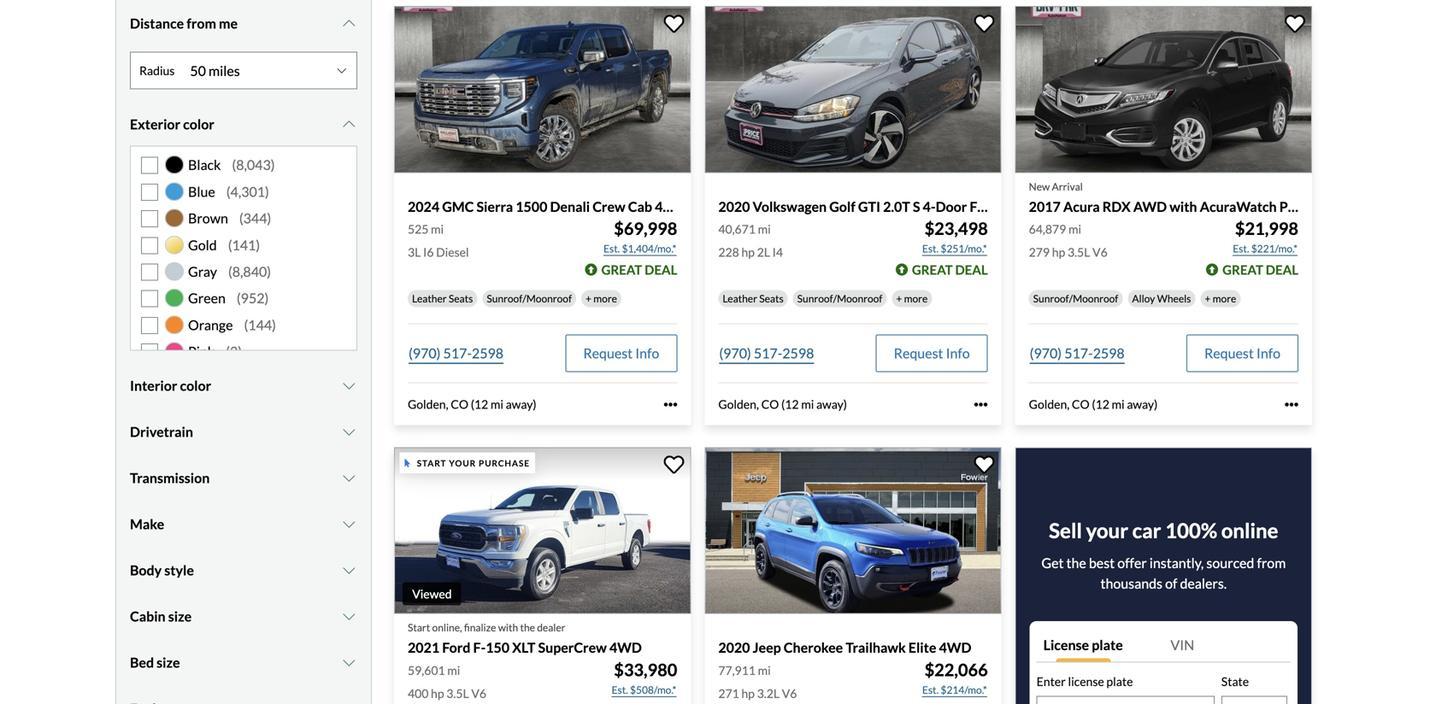 Task type: locate. For each thing, give the bounding box(es) containing it.
1 vertical spatial chevron down image
[[341, 380, 358, 393]]

0 horizontal spatial sunroof/moonroof
[[487, 293, 572, 305]]

1 horizontal spatial golden,
[[719, 397, 759, 412]]

1 horizontal spatial deal
[[956, 262, 988, 278]]

$221/mo.*
[[1252, 243, 1298, 255]]

1 horizontal spatial request info button
[[876, 335, 988, 373]]

great
[[602, 262, 643, 278], [912, 262, 953, 278], [1223, 262, 1264, 278]]

1 517- from the left
[[443, 345, 472, 362]]

1 vertical spatial start
[[408, 622, 430, 634]]

2 request info from the left
[[894, 345, 970, 362]]

1 horizontal spatial 4wd
[[655, 198, 688, 215]]

hp inside 59,601 mi 400 hp 3.5l v6
[[431, 687, 444, 701]]

radius
[[139, 63, 175, 78]]

4 chevron down image from the top
[[341, 518, 358, 532]]

0 vertical spatial plate
[[1092, 637, 1124, 654]]

1 horizontal spatial (970)
[[720, 345, 752, 362]]

size right the bed
[[157, 655, 180, 672]]

3 great from the left
[[1223, 262, 1264, 278]]

1 vertical spatial color
[[180, 378, 211, 394]]

deal
[[645, 262, 678, 278], [956, 262, 988, 278], [1267, 262, 1299, 278]]

1 great from the left
[[602, 262, 643, 278]]

1 info from the left
[[636, 345, 660, 362]]

1 horizontal spatial 517-
[[754, 345, 783, 362]]

cabin size button
[[130, 596, 358, 639]]

deal for $69,998
[[645, 262, 678, 278]]

2 sunroof/moonroof from the left
[[798, 293, 883, 305]]

517- for $23,498
[[754, 345, 783, 362]]

v6 inside 77,911 mi 271 hp 3.2l v6
[[782, 687, 797, 701]]

2 co from the left
[[762, 397, 779, 412]]

1 (12 from the left
[[471, 397, 489, 412]]

2 2020 from the top
[[719, 640, 750, 657]]

the up xlt
[[520, 622, 535, 634]]

diesel
[[436, 245, 469, 260]]

0 horizontal spatial with
[[498, 622, 518, 634]]

1 leather seats from the left
[[412, 293, 473, 305]]

0 vertical spatial chevron down image
[[341, 118, 358, 131]]

chevron down image inside bed size dropdown button
[[341, 657, 358, 670]]

$508/mo.*
[[630, 684, 677, 697]]

2 horizontal spatial (970) 517-2598 button
[[1029, 335, 1126, 373]]

0 horizontal spatial (970) 517-2598
[[409, 345, 504, 362]]

(952)
[[237, 290, 269, 307]]

2 horizontal spatial great
[[1223, 262, 1264, 278]]

1 great deal from the left
[[602, 262, 678, 278]]

$33,980
[[614, 660, 678, 681]]

xlt
[[512, 640, 536, 657]]

tab list containing license plate
[[1037, 629, 1292, 663]]

blue
[[188, 183, 215, 200]]

1 away) from the left
[[506, 397, 537, 412]]

1 horizontal spatial with
[[1170, 198, 1198, 215]]

leather for $69,998
[[412, 293, 447, 305]]

3 517- from the left
[[1065, 345, 1094, 362]]

1 + more from the left
[[586, 293, 617, 305]]

v6 down rdx on the right top
[[1093, 245, 1108, 260]]

est. down $23,498
[[923, 243, 939, 255]]

(144)
[[244, 317, 276, 333]]

hp right 279
[[1053, 245, 1066, 260]]

+ more for $69,998
[[586, 293, 617, 305]]

1 horizontal spatial away)
[[817, 397, 848, 412]]

est. inside the $69,998 est. $1,404/mo.*
[[604, 243, 620, 255]]

2 horizontal spatial away)
[[1128, 397, 1158, 412]]

0 vertical spatial your
[[449, 458, 476, 469]]

color for exterior color
[[183, 116, 215, 133]]

drivetrain button
[[130, 411, 358, 454]]

3 golden, co (12 mi away) from the left
[[1029, 397, 1158, 412]]

with right awd
[[1170, 198, 1198, 215]]

the inside 'start online, finalize with the dealer 2021 ford f-150 xlt supercrew 4wd'
[[520, 622, 535, 634]]

4wd up the $22,066
[[940, 640, 972, 657]]

leather seats down 'diesel'
[[412, 293, 473, 305]]

2 horizontal spatial ellipsis h image
[[1286, 398, 1299, 412]]

request info
[[584, 345, 660, 362], [894, 345, 970, 362], [1205, 345, 1281, 362]]

finalize
[[464, 622, 496, 634]]

1 vertical spatial your
[[1087, 519, 1129, 543]]

mi inside 525 mi 3l i6 diesel
[[431, 222, 444, 237]]

transmission
[[130, 470, 210, 487]]

0 horizontal spatial (970)
[[409, 345, 441, 362]]

1 request info button from the left
[[566, 335, 678, 373]]

2 request from the left
[[894, 345, 944, 362]]

1 horizontal spatial + more
[[897, 293, 928, 305]]

2024 gmc sierra 1500 denali crew cab 4wd
[[408, 198, 688, 215]]

2 horizontal spatial request info
[[1205, 345, 1281, 362]]

the right get
[[1067, 555, 1087, 572]]

2 horizontal spatial co
[[1072, 397, 1090, 412]]

4wd up $33,980
[[610, 640, 642, 657]]

style
[[164, 563, 194, 579]]

chevron down image inside body style dropdown button
[[341, 564, 358, 578]]

0 horizontal spatial v6
[[472, 687, 487, 701]]

leather seats for $23,498
[[723, 293, 784, 305]]

est. down the $22,066
[[923, 684, 939, 697]]

1 vertical spatial with
[[498, 622, 518, 634]]

new
[[1029, 180, 1051, 193]]

with inside new arrival 2017 acura rdx awd with acurawatch plus package
[[1170, 198, 1198, 215]]

2 horizontal spatial info
[[1257, 345, 1281, 362]]

1 vertical spatial 3.5l
[[447, 687, 469, 701]]

1 ellipsis h image from the left
[[664, 398, 678, 412]]

3.5l inside 64,879 mi 279 hp 3.5l v6
[[1068, 245, 1091, 260]]

3 2598 from the left
[[1094, 345, 1125, 362]]

plate
[[1092, 637, 1124, 654], [1107, 675, 1134, 690]]

your left purchase
[[449, 458, 476, 469]]

2 leather from the left
[[723, 293, 758, 305]]

gmc
[[442, 198, 474, 215]]

est. inside $21,998 est. $221/mo.*
[[1234, 243, 1250, 255]]

2 horizontal spatial v6
[[1093, 245, 1108, 260]]

arrival
[[1052, 180, 1083, 193]]

0 horizontal spatial +
[[586, 293, 592, 305]]

2598 for $69,998
[[472, 345, 504, 362]]

body style
[[130, 563, 194, 579]]

downpour metallic 2024 gmc sierra 1500 denali crew cab 4wd pickup truck four-wheel drive automatic image
[[394, 6, 691, 173]]

(970) 517-2598 for $23,498
[[720, 345, 815, 362]]

exterior
[[130, 116, 181, 133]]

color
[[183, 116, 215, 133], [180, 378, 211, 394]]

5 chevron down image from the top
[[341, 610, 358, 624]]

1 horizontal spatial golden, co (12 mi away)
[[719, 397, 848, 412]]

1 horizontal spatial 3.5l
[[1068, 245, 1091, 260]]

seats down i4
[[760, 293, 784, 305]]

0 horizontal spatial golden, co (12 mi away)
[[408, 397, 537, 412]]

denali
[[550, 198, 590, 215]]

1 request from the left
[[584, 345, 633, 362]]

plate up enter license plate field
[[1107, 675, 1134, 690]]

your for purchase
[[449, 458, 476, 469]]

2 away) from the left
[[817, 397, 848, 412]]

1 chevron down image from the top
[[341, 17, 358, 31]]

2 more from the left
[[905, 293, 928, 305]]

size inside dropdown button
[[157, 655, 180, 672]]

0 vertical spatial size
[[168, 609, 192, 625]]

0 horizontal spatial away)
[[506, 397, 537, 412]]

1 chevron down image from the top
[[341, 118, 358, 131]]

leather seats
[[412, 293, 473, 305], [723, 293, 784, 305]]

hp left 2l
[[742, 245, 755, 260]]

leather seats down 2l
[[723, 293, 784, 305]]

color up the black
[[183, 116, 215, 133]]

golden, co (12 mi away) for $23,498
[[719, 397, 848, 412]]

great for $69,998
[[602, 262, 643, 278]]

0 horizontal spatial golden,
[[408, 397, 449, 412]]

green
[[188, 290, 226, 307]]

leather down the 228
[[723, 293, 758, 305]]

hp inside '40,671 mi 228 hp 2l i4'
[[742, 245, 755, 260]]

hp right the '271'
[[742, 687, 755, 701]]

deal down the $1,404/mo.*
[[645, 262, 678, 278]]

mi inside '40,671 mi 228 hp 2l i4'
[[758, 222, 771, 237]]

2 (970) 517-2598 button from the left
[[719, 335, 815, 373]]

ford
[[442, 640, 471, 657]]

0 horizontal spatial from
[[187, 15, 216, 32]]

+
[[586, 293, 592, 305], [897, 293, 903, 305], [1205, 293, 1211, 305]]

1 horizontal spatial your
[[1087, 519, 1129, 543]]

info for $23,498
[[946, 345, 970, 362]]

0 horizontal spatial great deal
[[602, 262, 678, 278]]

interior
[[130, 378, 177, 394]]

3.5l right 400
[[447, 687, 469, 701]]

seats down 'diesel'
[[449, 293, 473, 305]]

the
[[1067, 555, 1087, 572], [520, 622, 535, 634]]

size inside dropdown button
[[168, 609, 192, 625]]

great for $21,998
[[1223, 262, 1264, 278]]

est. for $21,998
[[1234, 243, 1250, 255]]

license
[[1044, 637, 1090, 654]]

1 horizontal spatial info
[[946, 345, 970, 362]]

2 horizontal spatial +
[[1205, 293, 1211, 305]]

77,911 mi 271 hp 3.2l v6
[[719, 664, 797, 701]]

with up 150
[[498, 622, 518, 634]]

(970) 517-2598
[[409, 345, 504, 362], [720, 345, 815, 362], [1030, 345, 1125, 362]]

2 horizontal spatial request info button
[[1187, 335, 1299, 373]]

golden, for $69,998
[[408, 397, 449, 412]]

chevron down image inside "interior color" dropdown button
[[341, 380, 358, 393]]

2 golden, co (12 mi away) from the left
[[719, 397, 848, 412]]

2 horizontal spatial deal
[[1267, 262, 1299, 278]]

great for $23,498
[[912, 262, 953, 278]]

1 horizontal spatial great deal
[[912, 262, 988, 278]]

0 horizontal spatial great
[[602, 262, 643, 278]]

0 horizontal spatial more
[[594, 293, 617, 305]]

1 horizontal spatial co
[[762, 397, 779, 412]]

0 horizontal spatial co
[[451, 397, 469, 412]]

2 horizontal spatial golden, co (12 mi away)
[[1029, 397, 1158, 412]]

tab list
[[1037, 629, 1292, 663]]

0 vertical spatial start
[[417, 458, 447, 469]]

3 request from the left
[[1205, 345, 1255, 362]]

1 more from the left
[[594, 293, 617, 305]]

hp for $33,980
[[431, 687, 444, 701]]

chevron down image for cabin size
[[341, 610, 358, 624]]

2 great from the left
[[912, 262, 953, 278]]

sell your car 100% online
[[1050, 519, 1279, 543]]

1 horizontal spatial from
[[1258, 555, 1287, 572]]

wheels
[[1158, 293, 1192, 305]]

4wd right cab
[[655, 198, 688, 215]]

2020 for $23,498
[[719, 198, 750, 215]]

deal for $23,498
[[956, 262, 988, 278]]

start inside 'start online, finalize with the dealer 2021 ford f-150 xlt supercrew 4wd'
[[408, 622, 430, 634]]

est. $221/mo.* button
[[1233, 241, 1299, 258]]

hp inside 77,911 mi 271 hp 3.2l v6
[[742, 687, 755, 701]]

2020 up the 40,671
[[719, 198, 750, 215]]

1 vertical spatial size
[[157, 655, 180, 672]]

+ more down est. $1,404/mo.* button
[[586, 293, 617, 305]]

ellipsis h image for $69,998
[[664, 398, 678, 412]]

more down est. $1,404/mo.* button
[[594, 293, 617, 305]]

chevron down image
[[341, 118, 358, 131], [341, 380, 358, 393], [341, 564, 358, 578]]

0 horizontal spatial ellipsis h image
[[664, 398, 678, 412]]

great down est. $1,404/mo.* button
[[602, 262, 643, 278]]

(970)
[[409, 345, 441, 362], [720, 345, 752, 362], [1030, 345, 1062, 362]]

3.5l for $21,998
[[1068, 245, 1091, 260]]

plate right "license"
[[1092, 637, 1124, 654]]

chevron down image inside make dropdown button
[[341, 518, 358, 532]]

2 2598 from the left
[[783, 345, 815, 362]]

1 deal from the left
[[645, 262, 678, 278]]

v6 for $21,998
[[1093, 245, 1108, 260]]

start up 2021
[[408, 622, 430, 634]]

package
[[1309, 198, 1360, 215]]

1 horizontal spatial 2598
[[783, 345, 815, 362]]

v6 down f-
[[472, 687, 487, 701]]

1 horizontal spatial sunroof/moonroof
[[798, 293, 883, 305]]

2 seats from the left
[[760, 293, 784, 305]]

gold
[[188, 237, 217, 253]]

1 2020 from the top
[[719, 198, 750, 215]]

golden, co (12 mi away) for $69,998
[[408, 397, 537, 412]]

(970) 517-2598 for $69,998
[[409, 345, 504, 362]]

golden,
[[408, 397, 449, 412], [719, 397, 759, 412], [1029, 397, 1070, 412]]

color down pink
[[180, 378, 211, 394]]

3 (970) from the left
[[1030, 345, 1062, 362]]

(970) 517-2598 button
[[408, 335, 505, 373], [719, 335, 815, 373], [1029, 335, 1126, 373]]

64,879 mi 279 hp 3.5l v6
[[1029, 222, 1108, 260]]

0 horizontal spatial 4wd
[[610, 640, 642, 657]]

3 sunroof/moonroof from the left
[[1034, 293, 1119, 305]]

2 horizontal spatial 517-
[[1065, 345, 1094, 362]]

0 horizontal spatial leather
[[412, 293, 447, 305]]

more for $69,998
[[594, 293, 617, 305]]

1 golden, co (12 mi away) from the left
[[408, 397, 537, 412]]

size right the cabin on the bottom of page
[[168, 609, 192, 625]]

3 + from the left
[[1205, 293, 1211, 305]]

40,671 mi 228 hp 2l i4
[[719, 222, 784, 260]]

2 + from the left
[[897, 293, 903, 305]]

1 horizontal spatial (12
[[782, 397, 799, 412]]

seats
[[449, 293, 473, 305], [760, 293, 784, 305]]

0 horizontal spatial the
[[520, 622, 535, 634]]

purchase
[[479, 458, 530, 469]]

great deal down est. $251/mo.* button
[[912, 262, 988, 278]]

1 horizontal spatial seats
[[760, 293, 784, 305]]

v6 right 3.2l
[[782, 687, 797, 701]]

0 horizontal spatial 2598
[[472, 345, 504, 362]]

2 + more from the left
[[897, 293, 928, 305]]

2 horizontal spatial request
[[1205, 345, 1255, 362]]

1 request info from the left
[[584, 345, 660, 362]]

license plate tab
[[1037, 629, 1164, 663]]

1 (970) 517-2598 from the left
[[409, 345, 504, 362]]

me
[[219, 15, 238, 32]]

hp right 400
[[431, 687, 444, 701]]

2 vertical spatial chevron down image
[[341, 564, 358, 578]]

your
[[449, 458, 476, 469], [1087, 519, 1129, 543]]

1 vertical spatial from
[[1258, 555, 1287, 572]]

3.5l inside 59,601 mi 400 hp 3.5l v6
[[447, 687, 469, 701]]

0 horizontal spatial + more
[[586, 293, 617, 305]]

2020 for $22,066
[[719, 640, 750, 657]]

deal down $251/mo.*
[[956, 262, 988, 278]]

0 vertical spatial from
[[187, 15, 216, 32]]

3 (970) 517-2598 from the left
[[1030, 345, 1125, 362]]

great deal down est. $221/mo.* button
[[1223, 262, 1299, 278]]

chevron down image for interior color
[[341, 380, 358, 393]]

2 golden, from the left
[[719, 397, 759, 412]]

1 horizontal spatial great
[[912, 262, 953, 278]]

request for $23,498
[[894, 345, 944, 362]]

co for $69,998
[[451, 397, 469, 412]]

deal for $21,998
[[1267, 262, 1299, 278]]

0 horizontal spatial deal
[[645, 262, 678, 278]]

(970) for $23,498
[[720, 345, 752, 362]]

0 horizontal spatial seats
[[449, 293, 473, 305]]

deal down $221/mo.*
[[1267, 262, 1299, 278]]

2020 up "77,911"
[[719, 640, 750, 657]]

0 horizontal spatial request
[[584, 345, 633, 362]]

co
[[451, 397, 469, 412], [762, 397, 779, 412], [1072, 397, 1090, 412]]

great deal down est. $1,404/mo.* button
[[602, 262, 678, 278]]

$69,998 est. $1,404/mo.*
[[604, 219, 678, 255]]

the inside get the best offer instantly, sourced from thousands of dealers.
[[1067, 555, 1087, 572]]

$33,980 est. $508/mo.*
[[612, 660, 678, 697]]

1 horizontal spatial the
[[1067, 555, 1087, 572]]

est. down $21,998
[[1234, 243, 1250, 255]]

4wd
[[655, 198, 688, 215], [610, 640, 642, 657], [940, 640, 972, 657]]

golden, co (12 mi away)
[[408, 397, 537, 412], [719, 397, 848, 412], [1029, 397, 1158, 412]]

2 info from the left
[[946, 345, 970, 362]]

1 horizontal spatial request
[[894, 345, 944, 362]]

1 horizontal spatial (970) 517-2598 button
[[719, 335, 815, 373]]

from inside distance from me dropdown button
[[187, 15, 216, 32]]

3 deal from the left
[[1267, 262, 1299, 278]]

2 517- from the left
[[754, 345, 783, 362]]

co for $23,498
[[762, 397, 779, 412]]

request info button for $69,998
[[566, 335, 678, 373]]

info
[[636, 345, 660, 362], [946, 345, 970, 362], [1257, 345, 1281, 362]]

0 vertical spatial 2020
[[719, 198, 750, 215]]

est. left the $1,404/mo.*
[[604, 243, 620, 255]]

6 chevron down image from the top
[[341, 657, 358, 670]]

(970) 517-2598 button for $23,498
[[719, 335, 815, 373]]

chevron down image inside exterior color dropdown button
[[341, 118, 358, 131]]

0 horizontal spatial info
[[636, 345, 660, 362]]

golf
[[830, 198, 856, 215]]

+ more
[[586, 293, 617, 305], [897, 293, 928, 305], [1205, 293, 1237, 305]]

mouse pointer image
[[405, 459, 410, 468]]

1 horizontal spatial more
[[905, 293, 928, 305]]

great down est. $251/mo.* button
[[912, 262, 953, 278]]

0 vertical spatial the
[[1067, 555, 1087, 572]]

with
[[1170, 198, 1198, 215], [498, 622, 518, 634]]

2 great deal from the left
[[912, 262, 988, 278]]

(970) 517-2598 button for $69,998
[[408, 335, 505, 373]]

great deal for $69,998
[[602, 262, 678, 278]]

online,
[[432, 622, 462, 634]]

leather down i6
[[412, 293, 447, 305]]

1 sunroof/moonroof from the left
[[487, 293, 572, 305]]

2 horizontal spatial (970)
[[1030, 345, 1062, 362]]

start right the mouse pointer image
[[417, 458, 447, 469]]

0 horizontal spatial request info button
[[566, 335, 678, 373]]

size for bed size
[[157, 655, 180, 672]]

+ more right wheels
[[1205, 293, 1237, 305]]

2598
[[472, 345, 504, 362], [783, 345, 815, 362], [1094, 345, 1125, 362]]

1 leather from the left
[[412, 293, 447, 305]]

2 horizontal spatial golden,
[[1029, 397, 1070, 412]]

279
[[1029, 245, 1050, 260]]

your up best
[[1087, 519, 1129, 543]]

0 horizontal spatial 3.5l
[[447, 687, 469, 701]]

1 (970) 517-2598 button from the left
[[408, 335, 505, 373]]

1 horizontal spatial ellipsis h image
[[975, 398, 988, 412]]

0 horizontal spatial leather seats
[[412, 293, 473, 305]]

0 vertical spatial color
[[183, 116, 215, 133]]

1 + from the left
[[586, 293, 592, 305]]

2 deal from the left
[[956, 262, 988, 278]]

ellipsis h image
[[664, 398, 678, 412], [975, 398, 988, 412], [1286, 398, 1299, 412]]

request info for $69,998
[[584, 345, 660, 362]]

awd
[[1134, 198, 1168, 215]]

2 chevron down image from the top
[[341, 380, 358, 393]]

cabin
[[130, 609, 166, 625]]

2024
[[408, 198, 440, 215]]

2598 for $23,498
[[783, 345, 815, 362]]

3 chevron down image from the top
[[341, 564, 358, 578]]

great down est. $221/mo.* button
[[1223, 262, 1264, 278]]

1 seats from the left
[[449, 293, 473, 305]]

ellipsis h image for $23,498
[[975, 398, 988, 412]]

2 (12 from the left
[[782, 397, 799, 412]]

more down est. $251/mo.* button
[[905, 293, 928, 305]]

0 horizontal spatial your
[[449, 458, 476, 469]]

2 chevron down image from the top
[[341, 426, 358, 439]]

2 ellipsis h image from the left
[[975, 398, 988, 412]]

chevron down image inside drivetrain dropdown button
[[341, 426, 358, 439]]

(12 for $23,498
[[782, 397, 799, 412]]

2 horizontal spatial (12
[[1093, 397, 1110, 412]]

1 2598 from the left
[[472, 345, 504, 362]]

hp inside 64,879 mi 279 hp 3.5l v6
[[1053, 245, 1066, 260]]

1 horizontal spatial leather
[[723, 293, 758, 305]]

0 vertical spatial 3.5l
[[1068, 245, 1091, 260]]

1 (970) from the left
[[409, 345, 441, 362]]

chevron down image for distance from me
[[341, 17, 358, 31]]

3 great deal from the left
[[1223, 262, 1299, 278]]

0 horizontal spatial (970) 517-2598 button
[[408, 335, 505, 373]]

your for car
[[1087, 519, 1129, 543]]

make
[[130, 516, 164, 533]]

3 chevron down image from the top
[[341, 472, 358, 486]]

chevron down image for exterior color
[[341, 118, 358, 131]]

4wd inside 'start online, finalize with the dealer 2021 ford f-150 xlt supercrew 4wd'
[[610, 640, 642, 657]]

from left me
[[187, 15, 216, 32]]

dark iron blue metallic 2020 volkswagen golf gti 2.0t s 4-door fwd hatchback front-wheel drive 7-speed automatic image
[[705, 6, 1002, 173]]

mi inside 77,911 mi 271 hp 3.2l v6
[[758, 664, 771, 678]]

2 (970) 517-2598 from the left
[[720, 345, 815, 362]]

1 co from the left
[[451, 397, 469, 412]]

1 vertical spatial the
[[520, 622, 535, 634]]

hp for $21,998
[[1053, 245, 1066, 260]]

1 horizontal spatial leather seats
[[723, 293, 784, 305]]

info for $69,998
[[636, 345, 660, 362]]

from down online
[[1258, 555, 1287, 572]]

v6 inside 59,601 mi 400 hp 3.5l v6
[[472, 687, 487, 701]]

bed size button
[[130, 642, 358, 685]]

hp for $22,066
[[742, 687, 755, 701]]

1 golden, from the left
[[408, 397, 449, 412]]

+ more down est. $251/mo.* button
[[897, 293, 928, 305]]

chevron down image inside cabin size dropdown button
[[341, 610, 358, 624]]

+ more for $23,498
[[897, 293, 928, 305]]

2 (970) from the left
[[720, 345, 752, 362]]

gti
[[859, 198, 881, 215]]

est. down $33,980
[[612, 684, 628, 697]]

2020
[[719, 198, 750, 215], [719, 640, 750, 657]]

v6 inside 64,879 mi 279 hp 3.5l v6
[[1093, 245, 1108, 260]]

size for cabin size
[[168, 609, 192, 625]]

1 horizontal spatial request info
[[894, 345, 970, 362]]

3.5l right 279
[[1068, 245, 1091, 260]]

2 leather seats from the left
[[723, 293, 784, 305]]

1 vertical spatial plate
[[1107, 675, 1134, 690]]

2 horizontal spatial great deal
[[1223, 262, 1299, 278]]

request info for $23,498
[[894, 345, 970, 362]]

more right wheels
[[1213, 293, 1237, 305]]

chevron down image inside distance from me dropdown button
[[341, 17, 358, 31]]

chevron down image
[[341, 17, 358, 31], [341, 426, 358, 439], [341, 472, 358, 486], [341, 518, 358, 532], [341, 610, 358, 624], [341, 657, 358, 670]]

chevron down image inside transmission dropdown button
[[341, 472, 358, 486]]

2 request info button from the left
[[876, 335, 988, 373]]

(4,301)
[[226, 183, 269, 200]]

0 vertical spatial with
[[1170, 198, 1198, 215]]

vin tab
[[1164, 629, 1292, 663]]

f-
[[473, 640, 486, 657]]

from
[[187, 15, 216, 32], [1258, 555, 1287, 572]]

est. for $23,498
[[923, 243, 939, 255]]

est. inside $23,498 est. $251/mo.*
[[923, 243, 939, 255]]

1 horizontal spatial v6
[[782, 687, 797, 701]]

(12 for $69,998
[[471, 397, 489, 412]]



Task type: vqa. For each thing, say whether or not it's contained in the screenshot.
the Location
no



Task type: describe. For each thing, give the bounding box(es) containing it.
with inside 'start online, finalize with the dealer 2021 ford f-150 xlt supercrew 4wd'
[[498, 622, 518, 634]]

59,601
[[408, 664, 445, 678]]

$22,066
[[925, 660, 988, 681]]

golden, for $23,498
[[719, 397, 759, 412]]

start your purchase
[[417, 458, 530, 469]]

est. $251/mo.* button
[[922, 241, 988, 258]]

Enter license plate field
[[1038, 698, 1214, 705]]

$23,498 est. $251/mo.*
[[923, 219, 988, 255]]

car
[[1133, 519, 1162, 543]]

sourced
[[1207, 555, 1255, 572]]

(141)
[[228, 237, 260, 253]]

brown
[[188, 210, 228, 227]]

(8,043)
[[232, 157, 275, 173]]

3.5l for $33,980
[[447, 687, 469, 701]]

great deal for $23,498
[[912, 262, 988, 278]]

elite
[[909, 640, 937, 657]]

distance from me button
[[130, 2, 358, 45]]

sunroof/moonroof for $23,498
[[798, 293, 883, 305]]

2017
[[1029, 198, 1061, 215]]

from inside get the best offer instantly, sourced from thousands of dealers.
[[1258, 555, 1287, 572]]

door
[[936, 198, 968, 215]]

(8,840)
[[228, 263, 271, 280]]

crystal black pearl 2017 acura rdx awd with acurawatch plus package suv / crossover all-wheel drive automatic image
[[1016, 6, 1313, 173]]

license
[[1069, 675, 1105, 690]]

3 away) from the left
[[1128, 397, 1158, 412]]

oxford white 2021 ford f-150 xlt supercrew 4wd pickup truck four-wheel drive automatic image
[[394, 448, 691, 615]]

v6 for $22,066
[[782, 687, 797, 701]]

bed size
[[130, 655, 180, 672]]

make button
[[130, 504, 358, 546]]

alloy wheels
[[1133, 293, 1192, 305]]

4-
[[923, 198, 936, 215]]

chevron down image for bed size
[[341, 657, 358, 670]]

trailhawk
[[846, 640, 906, 657]]

instantly,
[[1150, 555, 1205, 572]]

cherokee
[[784, 640, 844, 657]]

517- for $69,998
[[443, 345, 472, 362]]

v6 for $33,980
[[472, 687, 487, 701]]

start for start your purchase
[[417, 458, 447, 469]]

400
[[408, 687, 429, 701]]

3 (12 from the left
[[1093, 397, 1110, 412]]

jeep
[[753, 640, 781, 657]]

$251/mo.*
[[941, 243, 988, 255]]

40,671
[[719, 222, 756, 237]]

great deal for $21,998
[[1223, 262, 1299, 278]]

3 + more from the left
[[1205, 293, 1237, 305]]

black
[[188, 157, 221, 173]]

best
[[1090, 555, 1115, 572]]

64,879
[[1029, 222, 1067, 237]]

s
[[913, 198, 921, 215]]

away) for $69,998
[[506, 397, 537, 412]]

exterior color button
[[130, 103, 358, 146]]

dealers.
[[1181, 576, 1228, 592]]

$1,404/mo.*
[[622, 243, 677, 255]]

mi inside 64,879 mi 279 hp 3.5l v6
[[1069, 222, 1082, 237]]

chevron down image for transmission
[[341, 472, 358, 486]]

seats for $23,498
[[760, 293, 784, 305]]

est. $508/mo.* button
[[611, 682, 678, 699]]

3 request info button from the left
[[1187, 335, 1299, 373]]

interior color
[[130, 378, 211, 394]]

(970) for $69,998
[[409, 345, 441, 362]]

525 mi 3l i6 diesel
[[408, 222, 469, 260]]

orange
[[188, 317, 233, 333]]

cabin size
[[130, 609, 192, 625]]

exterior color
[[130, 116, 215, 133]]

body style button
[[130, 550, 358, 592]]

acurawatch
[[1200, 198, 1277, 215]]

chevron down image for make
[[341, 518, 358, 532]]

sunroof/moonroof for $69,998
[[487, 293, 572, 305]]

leather seats for $69,998
[[412, 293, 473, 305]]

$21,998 est. $221/mo.*
[[1234, 219, 1299, 255]]

start online, finalize with the dealer 2021 ford f-150 xlt supercrew 4wd
[[408, 622, 642, 657]]

3 request info from the left
[[1205, 345, 1281, 362]]

525
[[408, 222, 429, 237]]

hp for $23,498
[[742, 245, 755, 260]]

leather for $23,498
[[723, 293, 758, 305]]

150
[[486, 640, 510, 657]]

request for $69,998
[[584, 345, 633, 362]]

+ for $69,998
[[586, 293, 592, 305]]

2 horizontal spatial 4wd
[[940, 640, 972, 657]]

$21,998
[[1236, 219, 1299, 239]]

77,911
[[719, 664, 756, 678]]

away) for $23,498
[[817, 397, 848, 412]]

i4
[[773, 245, 784, 260]]

plus
[[1280, 198, 1306, 215]]

hydro blue pearlcoat 2020 jeep cherokee trailhawk elite 4wd suv / crossover four-wheel drive 9-speed automatic image
[[705, 448, 1002, 615]]

est. inside $22,066 est. $214/mo.*
[[923, 684, 939, 697]]

gray
[[188, 263, 217, 280]]

chevron down image for body style
[[341, 564, 358, 578]]

crew
[[593, 198, 626, 215]]

supercrew
[[538, 640, 607, 657]]

sell
[[1050, 519, 1083, 543]]

est. $214/mo.* button
[[922, 682, 988, 699]]

vin
[[1171, 637, 1195, 654]]

start for start online, finalize with the dealer 2021 ford f-150 xlt supercrew 4wd
[[408, 622, 430, 634]]

$23,498
[[925, 219, 988, 239]]

interior color button
[[130, 365, 358, 408]]

2.0t
[[884, 198, 911, 215]]

color for interior color
[[180, 378, 211, 394]]

3 info from the left
[[1257, 345, 1281, 362]]

enter license plate
[[1037, 675, 1134, 690]]

get
[[1042, 555, 1064, 572]]

1500
[[516, 198, 548, 215]]

volkswagen
[[753, 198, 827, 215]]

seats for $69,998
[[449, 293, 473, 305]]

distance
[[130, 15, 184, 32]]

request info button for $23,498
[[876, 335, 988, 373]]

chevron down image for drivetrain
[[341, 426, 358, 439]]

distance from me
[[130, 15, 238, 32]]

rdx
[[1103, 198, 1131, 215]]

+ for $23,498
[[897, 293, 903, 305]]

get the best offer instantly, sourced from thousands of dealers.
[[1042, 555, 1287, 592]]

cab
[[628, 198, 653, 215]]

3 more from the left
[[1213, 293, 1237, 305]]

viewed
[[412, 587, 452, 602]]

3 ellipsis h image from the left
[[1286, 398, 1299, 412]]

offer
[[1118, 555, 1148, 572]]

more for $23,498
[[905, 293, 928, 305]]

state
[[1222, 675, 1250, 690]]

2020 volkswagen golf gti 2.0t s 4-door fwd
[[719, 198, 1002, 215]]

est. inside '$33,980 est. $508/mo.*'
[[612, 684, 628, 697]]

drivetrain
[[130, 424, 193, 441]]

mi inside 59,601 mi 400 hp 3.5l v6
[[448, 664, 460, 678]]

228
[[719, 245, 740, 260]]

new arrival 2017 acura rdx awd with acurawatch plus package
[[1029, 180, 1360, 215]]

3 golden, from the left
[[1029, 397, 1070, 412]]

plate inside tab
[[1092, 637, 1124, 654]]

body
[[130, 563, 162, 579]]

alloy
[[1133, 293, 1156, 305]]

est. $1,404/mo.* button
[[603, 241, 678, 258]]

2021
[[408, 640, 440, 657]]

271
[[719, 687, 740, 701]]

3 co from the left
[[1072, 397, 1090, 412]]

3 (970) 517-2598 button from the left
[[1029, 335, 1126, 373]]

$22,066 est. $214/mo.*
[[923, 660, 988, 697]]

est. for $69,998
[[604, 243, 620, 255]]

3l
[[408, 245, 421, 260]]



